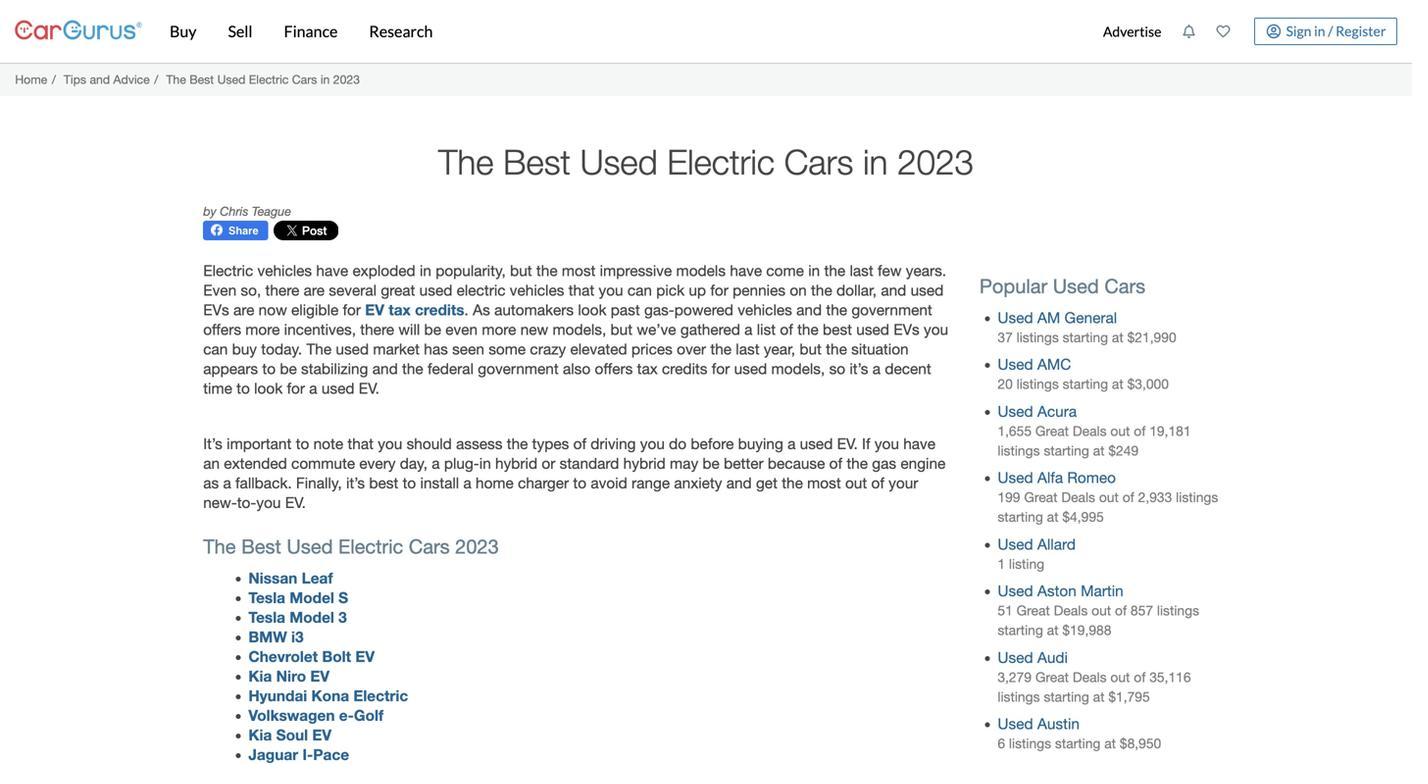 Task type: locate. For each thing, give the bounding box(es) containing it.
menu
[[1093, 4, 1398, 59]]

starting up austin
[[1044, 689, 1090, 705]]

1 horizontal spatial be
[[424, 321, 441, 338]]

of left 2,933
[[1123, 490, 1135, 505]]

research
[[369, 22, 433, 41]]

great down acura
[[1036, 423, 1069, 439]]

bmw i3 link
[[249, 628, 304, 646]]

1 vertical spatial tesla
[[249, 608, 285, 626]]

last down list
[[736, 340, 760, 358]]

most down the because
[[807, 474, 841, 492]]

0 horizontal spatial offers
[[203, 321, 241, 338]]

deals inside the 199 great deals out of 2,933 listings starting at
[[1062, 490, 1096, 505]]

can inside . as automakers look past gas-powered vehicles and the government offers more incentives, there will be even more new models, but we've gathered a list of the best used evs you can buy today. the used market has seen some crazy elevated prices over the last year, but the situation appears to be stabilizing and the federal government also offers tax credits for used models, so it's a decent time to look for a used ev.
[[203, 340, 228, 358]]

starting down the general
[[1063, 330, 1108, 345]]

tips and advice link
[[64, 73, 150, 86]]

19,181
[[1150, 423, 1191, 439]]

have up the several on the left top
[[316, 262, 348, 280]]

1 vertical spatial there
[[360, 321, 394, 338]]

1 vertical spatial best
[[369, 474, 399, 492]]

1 vertical spatial ev.
[[837, 435, 858, 452]]

deals for aston
[[1054, 603, 1088, 619]]

0 vertical spatial most
[[562, 262, 596, 280]]

1 vertical spatial it's
[[346, 474, 365, 492]]

2 horizontal spatial vehicles
[[738, 301, 792, 319]]

may
[[670, 454, 699, 472]]

are down so,
[[233, 301, 254, 319]]

am
[[1038, 309, 1061, 327]]

most inside electric vehicles have exploded in popularity, but the most impressive models have come in the last few years. even so, there are several great used electric vehicles that you can pick up for pennies on the dollar, and used evs are now eligible for
[[562, 262, 596, 280]]

more
[[246, 321, 280, 338], [482, 321, 516, 338]]

1 horizontal spatial last
[[850, 262, 874, 280]]

the inside . as automakers look past gas-powered vehicles and the government offers more incentives, there will be even more new models, but we've gathered a list of the best used evs you can buy today. the used market has seen some crazy elevated prices over the last year, but the situation appears to be stabilizing and the federal government also offers tax credits for used models, so it's a decent time to look for a used ev.
[[306, 340, 332, 358]]

note
[[313, 435, 343, 452]]

0 horizontal spatial can
[[203, 340, 228, 358]]

1 horizontal spatial but
[[611, 321, 633, 338]]

best for the best used electric cars 2023
[[241, 535, 281, 558]]

last up dollar,
[[850, 262, 874, 280]]

great down audi on the right of the page
[[1036, 669, 1069, 685]]

at inside the used am general 37 listings starting at $21,990
[[1112, 330, 1124, 345]]

used allard 1 listing
[[998, 535, 1076, 572]]

listings down used amc link
[[1017, 376, 1059, 392]]

of inside the 199 great deals out of 2,933 listings starting at
[[1123, 490, 1135, 505]]

0 vertical spatial tesla
[[249, 588, 285, 607]]

in inside it's important to note that you should assess the types of driving you do before buying a used ev. if you have an extended commute every day, a plug-in hybrid or standard hybrid may be better because of the gas engine as a fallback. finally, it's best to install a home charger to avoid range anxiety and get the most out of your new-to-you ev.
[[479, 454, 491, 472]]

0 vertical spatial evs
[[203, 301, 229, 319]]

will
[[399, 321, 420, 338]]

of inside 51 great deals out of 857 listings starting at
[[1115, 603, 1127, 619]]

out down the martin
[[1092, 603, 1111, 619]]

used acura
[[998, 403, 1077, 420]]

austin
[[1038, 715, 1080, 733]]

a right as
[[223, 474, 231, 492]]

open notifications image
[[1182, 25, 1196, 38]]

to left the note
[[296, 435, 309, 452]]

2 kia from the top
[[249, 726, 272, 744]]

0 vertical spatial 2023
[[333, 73, 360, 86]]

at inside 51 great deals out of 857 listings starting at
[[1047, 623, 1059, 638]]

1 horizontal spatial it's
[[850, 360, 869, 378]]

1 tesla from the top
[[249, 588, 285, 607]]

to down 'day,'
[[403, 474, 416, 492]]

electric
[[249, 73, 289, 86], [667, 141, 775, 182], [203, 262, 253, 280], [338, 535, 403, 558], [353, 687, 408, 705]]

credits
[[415, 301, 464, 319], [662, 360, 708, 378]]

0 vertical spatial there
[[265, 281, 299, 299]]

1 vertical spatial kia
[[249, 726, 272, 744]]

1
[[998, 556, 1005, 572]]

listings right 2,933
[[1176, 490, 1218, 505]]

listings inside used austin 6 listings starting at $8,950
[[1009, 736, 1052, 751]]

last inside . as automakers look past gas-powered vehicles and the government offers more incentives, there will be even more new models, but we've gathered a list of the best used evs you can buy today. the used market has seen some crazy elevated prices over the last year, but the situation appears to be stabilizing and the federal government also offers tax credits for used models, so it's a decent time to look for a used ev.
[[736, 340, 760, 358]]

hybrid up range
[[624, 454, 666, 472]]

deals down the used aston martin link
[[1054, 603, 1088, 619]]

/ right advice
[[154, 73, 158, 86]]

a down the "situation"
[[873, 360, 881, 378]]

out down if
[[845, 474, 867, 492]]

sell
[[228, 22, 253, 41]]

most
[[562, 262, 596, 280], [807, 474, 841, 492]]

1 hybrid from the left
[[495, 454, 538, 472]]

0 horizontal spatial have
[[316, 262, 348, 280]]

0 vertical spatial look
[[578, 301, 607, 319]]

1 vertical spatial offers
[[595, 360, 633, 378]]

0 horizontal spatial look
[[254, 380, 283, 397]]

deals inside 1,655 great deals out of 19,181 listings starting at
[[1073, 423, 1107, 439]]

1 vertical spatial look
[[254, 380, 283, 397]]

finance
[[284, 22, 338, 41]]

ev down chevrolet bolt ev link
[[310, 667, 330, 685]]

199 great deals out of 2,933 listings starting at
[[998, 490, 1218, 525]]

buy
[[170, 22, 197, 41]]

starting
[[1063, 330, 1108, 345], [1063, 376, 1108, 392], [1044, 443, 1090, 458], [998, 509, 1043, 525], [998, 623, 1043, 638], [1044, 689, 1090, 705], [1055, 736, 1101, 751]]

1 horizontal spatial vehicles
[[510, 281, 564, 299]]

and inside it's important to note that you should assess the types of driving you do before buying a used ev. if you have an extended commute every day, a plug-in hybrid or standard hybrid may be better because of the gas engine as a fallback. finally, it's best to install a home charger to avoid range anxiety and get the most out of your new-to-you ev.
[[727, 474, 752, 492]]

0 horizontal spatial are
[[233, 301, 254, 319]]

1 vertical spatial model
[[290, 608, 334, 626]]

saved cars image
[[1217, 25, 1230, 38]]

0 horizontal spatial most
[[562, 262, 596, 280]]

last
[[850, 262, 874, 280], [736, 340, 760, 358]]

pick
[[656, 281, 685, 299]]

anxiety
[[674, 474, 722, 492]]

of inside . as automakers look past gas-powered vehicles and the government offers more incentives, there will be even more new models, but we've gathered a list of the best used evs you can buy today. the used market has seen some crazy elevated prices over the last year, but the situation appears to be stabilizing and the federal government also offers tax credits for used models, so it's a decent time to look for a used ev.
[[780, 321, 793, 338]]

have inside it's important to note that you should assess the types of driving you do before buying a used ev. if you have an extended commute every day, a plug-in hybrid or standard hybrid may be better because of the gas engine as a fallback. finally, it's best to install a home charger to avoid range anxiety and get the most out of your new-to-you ev.
[[904, 435, 936, 452]]

2 horizontal spatial ev.
[[837, 435, 858, 452]]

0 horizontal spatial government
[[478, 360, 559, 378]]

out for used aston martin
[[1092, 603, 1111, 619]]

2 vertical spatial ev.
[[285, 494, 306, 511]]

0 horizontal spatial it's
[[346, 474, 365, 492]]

out inside 51 great deals out of 857 listings starting at
[[1092, 603, 1111, 619]]

0 vertical spatial be
[[424, 321, 441, 338]]

at left $3,000
[[1112, 376, 1124, 392]]

1 model from the top
[[290, 588, 334, 607]]

used
[[217, 73, 246, 86], [580, 141, 658, 182], [1053, 275, 1099, 298], [998, 309, 1033, 327], [998, 356, 1033, 373], [998, 403, 1033, 420], [998, 469, 1033, 487], [287, 535, 333, 558], [998, 535, 1033, 553], [998, 582, 1033, 600], [998, 649, 1033, 666], [998, 715, 1033, 733]]

1 vertical spatial best
[[503, 141, 571, 182]]

kia up 'hyundai'
[[249, 667, 272, 685]]

evs inside electric vehicles have exploded in popularity, but the most impressive models have come in the last few years. even so, there are several great used electric vehicles that you can pick up for pennies on the dollar, and used evs are now eligible for
[[203, 301, 229, 319]]

i3
[[291, 628, 304, 646]]

1 horizontal spatial tax
[[637, 360, 658, 378]]

that up the every
[[348, 435, 374, 452]]

1 vertical spatial that
[[348, 435, 374, 452]]

on
[[790, 281, 807, 299]]

used up the because
[[800, 435, 833, 452]]

1 vertical spatial credits
[[662, 360, 708, 378]]

1 vertical spatial last
[[736, 340, 760, 358]]

kia
[[249, 667, 272, 685], [249, 726, 272, 744]]

199
[[998, 490, 1021, 505]]

1 horizontal spatial /
[[154, 73, 158, 86]]

out inside 1,655 great deals out of 19,181 listings starting at
[[1111, 423, 1130, 439]]

1 vertical spatial tax
[[637, 360, 658, 378]]

market
[[373, 340, 420, 358]]

used inside used austin 6 listings starting at $8,950
[[998, 715, 1033, 733]]

0 horizontal spatial credits
[[415, 301, 464, 319]]

listings right the 857
[[1157, 603, 1200, 619]]

$3,000
[[1128, 376, 1169, 392]]

the up so
[[826, 340, 847, 358]]

fallback.
[[235, 474, 292, 492]]

0 vertical spatial kia
[[249, 667, 272, 685]]

so,
[[241, 281, 261, 299]]

used audi
[[998, 649, 1068, 666]]

at left $1,795
[[1093, 689, 1105, 705]]

1 vertical spatial models,
[[771, 360, 825, 378]]

the down market
[[402, 360, 423, 378]]

1 horizontal spatial more
[[482, 321, 516, 338]]

2 horizontal spatial be
[[703, 454, 720, 472]]

ev down the several on the left top
[[365, 301, 384, 319]]

37
[[998, 330, 1013, 345]]

starting inside 1,655 great deals out of 19,181 listings starting at
[[1044, 443, 1090, 458]]

1 horizontal spatial best
[[241, 535, 281, 558]]

1 horizontal spatial evs
[[894, 321, 920, 338]]

0 horizontal spatial /
[[52, 73, 56, 86]]

can down impressive
[[628, 281, 652, 299]]

offers up the buy
[[203, 321, 241, 338]]

used audi link
[[998, 649, 1068, 666]]

amc
[[1038, 356, 1071, 373]]

0 vertical spatial credits
[[415, 301, 464, 319]]

1,655
[[998, 423, 1032, 439]]

starting inside 51 great deals out of 857 listings starting at
[[998, 623, 1043, 638]]

over
[[677, 340, 706, 358]]

of left the 857
[[1115, 603, 1127, 619]]

0 horizontal spatial best
[[190, 73, 214, 86]]

menu bar containing buy
[[142, 0, 1093, 63]]

more down now
[[246, 321, 280, 338]]

0 horizontal spatial best
[[369, 474, 399, 492]]

2 tesla from the top
[[249, 608, 285, 626]]

models
[[676, 262, 726, 280]]

2 more from the left
[[482, 321, 516, 338]]

/ inside "sign in / register" link
[[1328, 22, 1333, 39]]

0 vertical spatial that
[[569, 281, 595, 299]]

great down alfa
[[1024, 490, 1058, 505]]

/ left tips
[[52, 73, 56, 86]]

51 great deals out of 857 listings starting at
[[998, 603, 1200, 638]]

0 horizontal spatial but
[[510, 262, 532, 280]]

vehicles up so,
[[257, 262, 312, 280]]

tax down great
[[389, 301, 411, 319]]

used acura link
[[998, 403, 1077, 420]]

great right 51
[[1017, 603, 1050, 619]]

the down dollar,
[[826, 301, 847, 319]]

are up eligible
[[304, 281, 325, 299]]

model down leaf
[[290, 588, 334, 607]]

starting down 199
[[998, 509, 1043, 525]]

plug-
[[444, 454, 479, 472]]

deals for acura
[[1073, 423, 1107, 439]]

deals inside 51 great deals out of 857 listings starting at
[[1054, 603, 1088, 619]]

models,
[[553, 321, 606, 338], [771, 360, 825, 378]]

ev. inside . as automakers look past gas-powered vehicles and the government offers more incentives, there will be even more new models, but we've gathered a list of the best used evs you can buy today. the used market has seen some crazy elevated prices over the last year, but the situation appears to be stabilizing and the federal government also offers tax credits for used models, so it's a decent time to look for a used ev.
[[359, 380, 380, 397]]

hybrid up home
[[495, 454, 538, 472]]

install
[[420, 474, 459, 492]]

ev right bolt
[[355, 647, 375, 665]]

by
[[203, 204, 217, 218]]

general
[[1065, 309, 1117, 327]]

0 horizontal spatial that
[[348, 435, 374, 452]]

0 vertical spatial best
[[823, 321, 852, 338]]

best down the every
[[369, 474, 399, 492]]

government down some
[[478, 360, 559, 378]]

deals down the '$19,988'
[[1073, 669, 1107, 685]]

0 horizontal spatial last
[[736, 340, 760, 358]]

but down past
[[611, 321, 633, 338]]

it's inside it's important to note that you should assess the types of driving you do before buying a used ev. if you have an extended commute every day, a plug-in hybrid or standard hybrid may be better because of the gas engine as a fallback. finally, it's best to install a home charger to avoid range anxiety and get the most out of your new-to-you ev.
[[346, 474, 365, 492]]

0 horizontal spatial ev.
[[285, 494, 306, 511]]

deals up $4,995
[[1062, 490, 1096, 505]]

standard
[[560, 454, 619, 472]]

1 horizontal spatial 2023
[[455, 535, 499, 558]]

great inside 3,279 great deals out of 35,116 listings starting at
[[1036, 669, 1069, 685]]

great inside 51 great deals out of 857 listings starting at
[[1017, 603, 1050, 619]]

at down the general
[[1112, 330, 1124, 345]]

1 horizontal spatial hybrid
[[624, 454, 666, 472]]

0 vertical spatial offers
[[203, 321, 241, 338]]

1 horizontal spatial are
[[304, 281, 325, 299]]

2 horizontal spatial 2023
[[898, 141, 974, 182]]

of up $1,795
[[1134, 669, 1146, 685]]

0 horizontal spatial there
[[265, 281, 299, 299]]

offers down "elevated" at the top of the page
[[595, 360, 633, 378]]

0 vertical spatial tax
[[389, 301, 411, 319]]

of
[[780, 321, 793, 338], [1134, 423, 1146, 439], [573, 435, 587, 452], [829, 454, 843, 472], [871, 474, 885, 492], [1123, 490, 1135, 505], [1115, 603, 1127, 619], [1134, 669, 1146, 685]]

1 horizontal spatial models,
[[771, 360, 825, 378]]

1 vertical spatial most
[[807, 474, 841, 492]]

2 horizontal spatial have
[[904, 435, 936, 452]]

vehicles up automakers
[[510, 281, 564, 299]]

at up audi on the right of the page
[[1047, 623, 1059, 638]]

out inside the 199 great deals out of 2,933 listings starting at
[[1099, 490, 1119, 505]]

offers
[[203, 321, 241, 338], [595, 360, 633, 378]]

ev. down stabilizing
[[359, 380, 380, 397]]

hybrid
[[495, 454, 538, 472], [624, 454, 666, 472]]

should
[[407, 435, 452, 452]]

of right list
[[780, 321, 793, 338]]

1 horizontal spatial that
[[569, 281, 595, 299]]

1 horizontal spatial most
[[807, 474, 841, 492]]

0 horizontal spatial hybrid
[[495, 454, 538, 472]]

0 vertical spatial last
[[850, 262, 874, 280]]

best inside . as automakers look past gas-powered vehicles and the government offers more incentives, there will be even more new models, but we've gathered a list of the best used evs you can buy today. the used market has seen some crazy elevated prices over the last year, but the situation appears to be stabilizing and the federal government also offers tax credits for used models, so it's a decent time to look for a used ev.
[[823, 321, 852, 338]]

0 vertical spatial but
[[510, 262, 532, 280]]

2 hybrid from the left
[[624, 454, 666, 472]]

popular
[[980, 275, 1048, 298]]

model down the tesla model s link
[[290, 608, 334, 626]]

look
[[578, 301, 607, 319], [254, 380, 283, 397]]

but right year,
[[800, 340, 822, 358]]

it's
[[203, 435, 223, 452]]

great for alfa
[[1024, 490, 1058, 505]]

2 horizontal spatial best
[[503, 141, 571, 182]]

great inside 1,655 great deals out of 19,181 listings starting at
[[1036, 423, 1069, 439]]

ev. down finally,
[[285, 494, 306, 511]]

0 vertical spatial vehicles
[[257, 262, 312, 280]]

0 horizontal spatial vehicles
[[257, 262, 312, 280]]

0 horizontal spatial evs
[[203, 301, 229, 319]]

models, down year,
[[771, 360, 825, 378]]

and down better
[[727, 474, 752, 492]]

of down gas
[[871, 474, 885, 492]]

1 horizontal spatial have
[[730, 262, 762, 280]]

2 vertical spatial vehicles
[[738, 301, 792, 319]]

great inside the 199 great deals out of 2,933 listings starting at
[[1024, 490, 1058, 505]]

to down appears
[[237, 380, 250, 397]]

it's down the every
[[346, 474, 365, 492]]

finally,
[[296, 474, 342, 492]]

nissan
[[249, 569, 297, 587]]

0 vertical spatial best
[[190, 73, 214, 86]]

ev. left if
[[837, 435, 858, 452]]

starting inside used amc 20 listings starting at $3,000
[[1063, 376, 1108, 392]]

starting inside the 199 great deals out of 2,933 listings starting at
[[998, 509, 1043, 525]]

20
[[998, 376, 1013, 392]]

as
[[203, 474, 219, 492]]

1 vertical spatial government
[[478, 360, 559, 378]]

starting down austin
[[1055, 736, 1101, 751]]

1 horizontal spatial government
[[852, 301, 933, 319]]

tax inside . as automakers look past gas-powered vehicles and the government offers more incentives, there will be even more new models, but we've gathered a list of the best used evs you can buy today. the used market has seen some crazy elevated prices over the last year, but the situation appears to be stabilizing and the federal government also offers tax credits for used models, so it's a decent time to look for a used ev.
[[637, 360, 658, 378]]

models, up "elevated" at the top of the page
[[553, 321, 606, 338]]

ev.
[[359, 380, 380, 397], [837, 435, 858, 452], [285, 494, 306, 511]]

2 horizontal spatial /
[[1328, 22, 1333, 39]]

are
[[304, 281, 325, 299], [233, 301, 254, 319]]

even
[[446, 321, 478, 338]]

and
[[90, 73, 110, 86], [881, 281, 907, 299], [797, 301, 822, 319], [372, 360, 398, 378], [727, 474, 752, 492]]

0 horizontal spatial be
[[280, 360, 297, 378]]

used amc link
[[998, 356, 1071, 373]]

used am general link
[[998, 309, 1117, 327]]

but inside electric vehicles have exploded in popularity, but the most impressive models have come in the last few years. even so, there are several great used electric vehicles that you can pick up for pennies on the dollar, and used evs are now eligible for
[[510, 262, 532, 280]]

for down gathered in the top of the page
[[712, 360, 730, 378]]

niro
[[276, 667, 306, 685]]

menu bar
[[142, 0, 1093, 63]]

2 vertical spatial best
[[241, 535, 281, 558]]

0 vertical spatial can
[[628, 281, 652, 299]]

deals inside 3,279 great deals out of 35,116 listings starting at
[[1073, 669, 1107, 685]]

listings down 3,279
[[998, 689, 1040, 705]]

incentives,
[[284, 321, 356, 338]]

2 vertical spatial 2023
[[455, 535, 499, 558]]

most left impressive
[[562, 262, 596, 280]]

it's important to note that you should assess the types of driving you do before buying a used ev. if you have an extended commute every day, a plug-in hybrid or standard hybrid may be better because of the gas engine as a fallback. finally, it's best to install a home charger to avoid range anxiety and get the most out of your new-to-you ev.
[[203, 435, 946, 511]]

the down gathered in the top of the page
[[710, 340, 732, 358]]

1 vertical spatial evs
[[894, 321, 920, 338]]

2 horizontal spatial but
[[800, 340, 822, 358]]

situation
[[851, 340, 909, 358]]

1 horizontal spatial can
[[628, 281, 652, 299]]

most inside it's important to note that you should assess the types of driving you do before buying a used ev. if you have an extended commute every day, a plug-in hybrid or standard hybrid may be better because of the gas engine as a fallback. finally, it's best to install a home charger to avoid range anxiety and get the most out of your new-to-you ev.
[[807, 474, 841, 492]]

there up market
[[360, 321, 394, 338]]

be down today.
[[280, 360, 297, 378]]

chris
[[220, 204, 249, 218]]

listings inside the used am general 37 listings starting at $21,990
[[1017, 330, 1059, 345]]

you up past
[[599, 281, 623, 299]]

2 vertical spatial but
[[800, 340, 822, 358]]

0 horizontal spatial models,
[[553, 321, 606, 338]]

there up now
[[265, 281, 299, 299]]

of up standard
[[573, 435, 587, 452]]

2 model from the top
[[290, 608, 334, 626]]

out inside 3,279 great deals out of 35,116 listings starting at
[[1111, 669, 1130, 685]]

extended
[[224, 454, 287, 472]]

and down few
[[881, 281, 907, 299]]

of up the $249
[[1134, 423, 1146, 439]]

you inside . as automakers look past gas-powered vehicles and the government offers more incentives, there will be even more new models, but we've gathered a list of the best used evs you can buy today. the used market has seen some crazy elevated prices over the last year, but the situation appears to be stabilizing and the federal government also offers tax credits for used models, so it's a decent time to look for a used ev.
[[924, 321, 949, 338]]

tesla
[[249, 588, 285, 607], [249, 608, 285, 626]]

tesla down nissan
[[249, 588, 285, 607]]

at inside the 199 great deals out of 2,933 listings starting at
[[1047, 509, 1059, 525]]

the best used electric cars in 2023
[[438, 141, 974, 182]]

to-
[[237, 494, 256, 511]]

that up automakers
[[569, 281, 595, 299]]

it's
[[850, 360, 869, 378], [346, 474, 365, 492]]

out up $1,795
[[1111, 669, 1130, 685]]

finance button
[[268, 0, 354, 63]]

3
[[339, 608, 347, 626]]

at left $8,950
[[1105, 736, 1116, 751]]

look down today.
[[254, 380, 283, 397]]

0 vertical spatial it's
[[850, 360, 869, 378]]



Task type: describe. For each thing, give the bounding box(es) containing it.
so
[[829, 360, 846, 378]]

at inside used austin 6 listings starting at $8,950
[[1105, 736, 1116, 751]]

teague
[[252, 204, 291, 218]]

several
[[329, 281, 377, 299]]

used down years.
[[911, 281, 944, 299]]

as
[[473, 301, 490, 319]]

sign in / register
[[1286, 22, 1386, 39]]

3,279
[[998, 669, 1032, 685]]

hyundai
[[249, 687, 307, 705]]

used down stabilizing
[[322, 380, 355, 397]]

of inside 3,279 great deals out of 35,116 listings starting at
[[1134, 669, 1146, 685]]

home
[[476, 474, 514, 492]]

used allard link
[[998, 535, 1076, 553]]

you down fallback.
[[256, 494, 281, 511]]

every
[[359, 454, 396, 472]]

out for used audi
[[1111, 669, 1130, 685]]

you up the every
[[378, 435, 402, 452]]

used inside used amc 20 listings starting at $3,000
[[998, 356, 1033, 373]]

and right tips
[[90, 73, 110, 86]]

dollar,
[[837, 281, 877, 299]]

used amc 20 listings starting at $3,000
[[998, 356, 1169, 392]]

0 vertical spatial models,
[[553, 321, 606, 338]]

sign
[[1286, 22, 1312, 39]]

jaguar i-pace link
[[249, 745, 349, 764]]

kona
[[311, 687, 349, 705]]

used alfa romeo link
[[998, 469, 1116, 487]]

powered
[[675, 301, 734, 319]]

used up the "situation"
[[857, 321, 890, 338]]

used up stabilizing
[[336, 340, 369, 358]]

cargurus logo homepage link link
[[15, 3, 142, 59]]

out for used alfa romeo
[[1099, 490, 1119, 505]]

tips
[[64, 73, 86, 86]]

a up the install
[[432, 454, 440, 472]]

the down the because
[[782, 474, 803, 492]]

exploded
[[353, 262, 416, 280]]

tesla model s link
[[249, 588, 348, 607]]

to down standard
[[573, 474, 587, 492]]

starting inside the used am general 37 listings starting at $21,990
[[1063, 330, 1108, 345]]

0 horizontal spatial 2023
[[333, 73, 360, 86]]

you up gas
[[875, 435, 899, 452]]

the down if
[[847, 454, 868, 472]]

the up automakers
[[536, 262, 558, 280]]

to down today.
[[262, 360, 276, 378]]

home / tips and advice / the best used electric cars in 2023
[[15, 73, 360, 86]]

charger
[[518, 474, 569, 492]]

the left types
[[507, 435, 528, 452]]

1 kia from the top
[[249, 667, 272, 685]]

1 vertical spatial 2023
[[898, 141, 974, 182]]

listings inside 3,279 great deals out of 35,116 listings starting at
[[998, 689, 1040, 705]]

a up the because
[[788, 435, 796, 452]]

for right up
[[710, 281, 729, 299]]

assess
[[456, 435, 503, 452]]

years.
[[906, 262, 947, 280]]

and down on
[[797, 301, 822, 319]]

1 vertical spatial be
[[280, 360, 297, 378]]

the right on
[[811, 281, 832, 299]]

1 horizontal spatial look
[[578, 301, 607, 319]]

used down year,
[[734, 360, 767, 378]]

listings inside used amc 20 listings starting at $3,000
[[1017, 376, 1059, 392]]

cargurus logo homepage link image
[[15, 3, 142, 59]]

electric inside electric vehicles have exploded in popularity, but the most impressive models have come in the last few years. even so, there are several great used electric vehicles that you can pick up for pennies on the dollar, and used evs are now eligible for
[[203, 262, 253, 280]]

great for audi
[[1036, 669, 1069, 685]]

better
[[724, 454, 764, 472]]

used austin 6 listings starting at $8,950
[[998, 715, 1162, 751]]

nissan leaf tesla model s tesla model 3 bmw i3 chevrolet bolt ev kia niro ev hyundai kona electric volkswagen e-golf kia soul ev jaguar i-pace
[[249, 569, 408, 764]]

leaf
[[302, 569, 333, 587]]

a left list
[[745, 321, 753, 338]]

hyundai kona electric link
[[249, 687, 408, 705]]

bolt
[[322, 647, 351, 665]]

there inside electric vehicles have exploded in popularity, but the most impressive models have come in the last few years. even so, there are several great used electric vehicles that you can pick up for pennies on the dollar, and used evs are now eligible for
[[265, 281, 299, 299]]

bmw
[[249, 628, 287, 646]]

a down stabilizing
[[309, 380, 317, 397]]

used inside used allard 1 listing
[[998, 535, 1033, 553]]

at inside 3,279 great deals out of 35,116 listings starting at
[[1093, 689, 1105, 705]]

0 horizontal spatial tax
[[389, 301, 411, 319]]

used aston martin link
[[998, 582, 1124, 600]]

the up dollar,
[[824, 262, 846, 280]]

of right the because
[[829, 454, 843, 472]]

decent
[[885, 360, 932, 378]]

for down the several on the left top
[[343, 301, 361, 319]]

popularity,
[[436, 262, 506, 280]]

gas-
[[644, 301, 675, 319]]

avoid
[[591, 474, 628, 492]]

soul
[[276, 726, 308, 744]]

come
[[766, 262, 804, 280]]

used am general 37 listings starting at $21,990
[[998, 309, 1177, 345]]

range
[[632, 474, 670, 492]]

time
[[203, 380, 232, 397]]

electric inside nissan leaf tesla model s tesla model 3 bmw i3 chevrolet bolt ev kia niro ev hyundai kona electric volkswagen e-golf kia soul ev jaguar i-pace
[[353, 687, 408, 705]]

a down plug-
[[463, 474, 472, 492]]

listings inside 1,655 great deals out of 19,181 listings starting at
[[998, 443, 1040, 458]]

sell button
[[212, 0, 268, 63]]

vehicles inside . as automakers look past gas-powered vehicles and the government offers more incentives, there will be even more new models, but we've gathered a list of the best used evs you can buy today. the used market has seen some crazy elevated prices over the last year, but the situation appears to be stabilizing and the federal government also offers tax credits for used models, so it's a decent time to look for a used ev.
[[738, 301, 792, 319]]

0 vertical spatial government
[[852, 301, 933, 319]]

aston
[[1038, 582, 1077, 600]]

6
[[998, 736, 1005, 751]]

few
[[878, 262, 902, 280]]

home link
[[15, 73, 47, 86]]

you inside electric vehicles have exploded in popularity, but the most impressive models have come in the last few years. even so, there are several great used electric vehicles that you can pick up for pennies on the dollar, and used evs are now eligible for
[[599, 281, 623, 299]]

that inside electric vehicles have exploded in popularity, but the most impressive models have come in the last few years. even so, there are several great used electric vehicles that you can pick up for pennies on the dollar, and used evs are now eligible for
[[569, 281, 595, 299]]

$249
[[1109, 443, 1139, 458]]

used inside it's important to note that you should assess the types of driving you do before buying a used ev. if you have an extended commute every day, a plug-in hybrid or standard hybrid may be better because of the gas engine as a fallback. finally, it's best to install a home charger to avoid range anxiety and get the most out of your new-to-you ev.
[[800, 435, 833, 452]]

evs inside . as automakers look past gas-powered vehicles and the government offers more incentives, there will be even more new models, but we've gathered a list of the best used evs you can buy today. the used market has seen some crazy elevated prices over the last year, but the situation appears to be stabilizing and the federal government also offers tax credits for used models, so it's a decent time to look for a used ev.
[[894, 321, 920, 338]]

857
[[1131, 603, 1154, 619]]

listings inside 51 great deals out of 857 listings starting at
[[1157, 603, 1200, 619]]

the down on
[[797, 321, 819, 338]]

at inside 1,655 great deals out of 19,181 listings starting at
[[1093, 443, 1105, 458]]

advertise link
[[1093, 4, 1172, 59]]

past
[[611, 301, 640, 319]]

1 more from the left
[[246, 321, 280, 338]]

starting inside used austin 6 listings starting at $8,950
[[1055, 736, 1101, 751]]

sign in / register link
[[1254, 18, 1398, 45]]

up
[[689, 281, 706, 299]]

golf
[[354, 706, 384, 724]]

out for used acura
[[1111, 423, 1130, 439]]

of inside 1,655 great deals out of 19,181 listings starting at
[[1134, 423, 1146, 439]]

used up ev tax credits link
[[419, 281, 453, 299]]

user icon image
[[1267, 24, 1281, 39]]

used inside the used am general 37 listings starting at $21,990
[[998, 309, 1033, 327]]

0 vertical spatial are
[[304, 281, 325, 299]]

menu containing sign in / register
[[1093, 4, 1398, 59]]

2,933
[[1138, 490, 1172, 505]]

federal
[[428, 360, 474, 378]]

and inside electric vehicles have exploded in popularity, but the most impressive models have come in the last few years. even so, there are several great used electric vehicles that you can pick up for pennies on the dollar, and used evs are now eligible for
[[881, 281, 907, 299]]

be inside it's important to note that you should assess the types of driving you do before buying a used ev. if you have an extended commute every day, a plug-in hybrid or standard hybrid may be better because of the gas engine as a fallback. finally, it's best to install a home charger to avoid range anxiety and get the most out of your new-to-you ev.
[[703, 454, 720, 472]]

even
[[203, 281, 237, 299]]

credits inside . as automakers look past gas-powered vehicles and the government offers more incentives, there will be even more new models, but we've gathered a list of the best used evs you can buy today. the used market has seen some crazy elevated prices over the last year, but the situation appears to be stabilizing and the federal government also offers tax credits for used models, so it's a decent time to look for a used ev.
[[662, 360, 708, 378]]

or
[[542, 454, 556, 472]]

$19,988
[[1063, 623, 1112, 638]]

it's inside . as automakers look past gas-powered vehicles and the government offers more incentives, there will be even more new models, but we've gathered a list of the best used evs you can buy today. the used market has seen some crazy elevated prices over the last year, but the situation appears to be stabilizing and the federal government also offers tax credits for used models, so it's a decent time to look for a used ev.
[[850, 360, 869, 378]]

if
[[862, 435, 871, 452]]

best inside it's important to note that you should assess the types of driving you do before buying a used ev. if you have an extended commute every day, a plug-in hybrid or standard hybrid may be better because of the gas engine as a fallback. finally, it's best to install a home charger to avoid range anxiety and get the most out of your new-to-you ev.
[[369, 474, 399, 492]]

kia niro ev link
[[249, 667, 330, 685]]

starting inside 3,279 great deals out of 35,116 listings starting at
[[1044, 689, 1090, 705]]

kia soul ev link
[[249, 726, 332, 744]]

1 horizontal spatial offers
[[595, 360, 633, 378]]

can inside electric vehicles have exploded in popularity, but the most impressive models have come in the last few years. even so, there are several great used electric vehicles that you can pick up for pennies on the dollar, and used evs are now eligible for
[[628, 281, 652, 299]]

appears
[[203, 360, 258, 378]]

listings inside the 199 great deals out of 2,933 listings starting at
[[1176, 490, 1218, 505]]

the best used electric cars 2023
[[203, 535, 499, 558]]

that inside it's important to note that you should assess the types of driving you do before buying a used ev. if you have an extended commute every day, a plug-in hybrid or standard hybrid may be better because of the gas engine as a fallback. finally, it's best to install a home charger to avoid range anxiety and get the most out of your new-to-you ev.
[[348, 435, 374, 452]]

$4,995
[[1063, 509, 1104, 525]]

last inside electric vehicles have exploded in popularity, but the most impressive models have come in the last few years. even so, there are several great used electric vehicles that you can pick up for pennies on the dollar, and used evs are now eligible for
[[850, 262, 874, 280]]

buy
[[232, 340, 257, 358]]

for down today.
[[287, 380, 305, 397]]

1 vertical spatial vehicles
[[510, 281, 564, 299]]

$21,990
[[1128, 330, 1177, 345]]

1 vertical spatial but
[[611, 321, 633, 338]]

important
[[227, 435, 292, 452]]

allard
[[1038, 535, 1076, 553]]

1 vertical spatial are
[[233, 301, 254, 319]]

deals for alfa
[[1062, 490, 1096, 505]]

there inside . as automakers look past gas-powered vehicles and the government offers more incentives, there will be even more new models, but we've gathered a list of the best used evs you can buy today. the used market has seen some crazy elevated prices over the last year, but the situation appears to be stabilizing and the federal government also offers tax credits for used models, so it's a decent time to look for a used ev.
[[360, 321, 394, 338]]

at inside used amc 20 listings starting at $3,000
[[1112, 376, 1124, 392]]

great for acura
[[1036, 423, 1069, 439]]

great for aston
[[1017, 603, 1050, 619]]

by chris teague
[[203, 204, 291, 218]]

deals for audi
[[1073, 669, 1107, 685]]

and down market
[[372, 360, 398, 378]]

. as automakers look past gas-powered vehicles and the government offers more incentives, there will be even more new models, but we've gathered a list of the best used evs you can buy today. the used market has seen some crazy elevated prices over the last year, but the situation appears to be stabilizing and the federal government also offers tax credits for used models, so it's a decent time to look for a used ev.
[[203, 301, 949, 397]]

new-
[[203, 494, 237, 511]]

ev down volkswagen e-golf 'link'
[[312, 726, 332, 744]]

used austin link
[[998, 715, 1080, 733]]

home
[[15, 73, 47, 86]]

eligible
[[291, 301, 339, 319]]

s
[[339, 588, 348, 607]]

audi
[[1038, 649, 1068, 666]]

ev tax credits
[[365, 301, 464, 319]]

in inside menu
[[1314, 22, 1326, 39]]

you left do
[[640, 435, 665, 452]]

out inside it's important to note that you should assess the types of driving you do before buying a used ev. if you have an extended commute every day, a plug-in hybrid or standard hybrid may be better because of the gas engine as a fallback. finally, it's best to install a home charger to avoid range anxiety and get the most out of your new-to-you ev.
[[845, 474, 867, 492]]

3,279 great deals out of 35,116 listings starting at
[[998, 669, 1191, 705]]

best for the best used electric cars in 2023
[[503, 141, 571, 182]]



Task type: vqa. For each thing, say whether or not it's contained in the screenshot.


